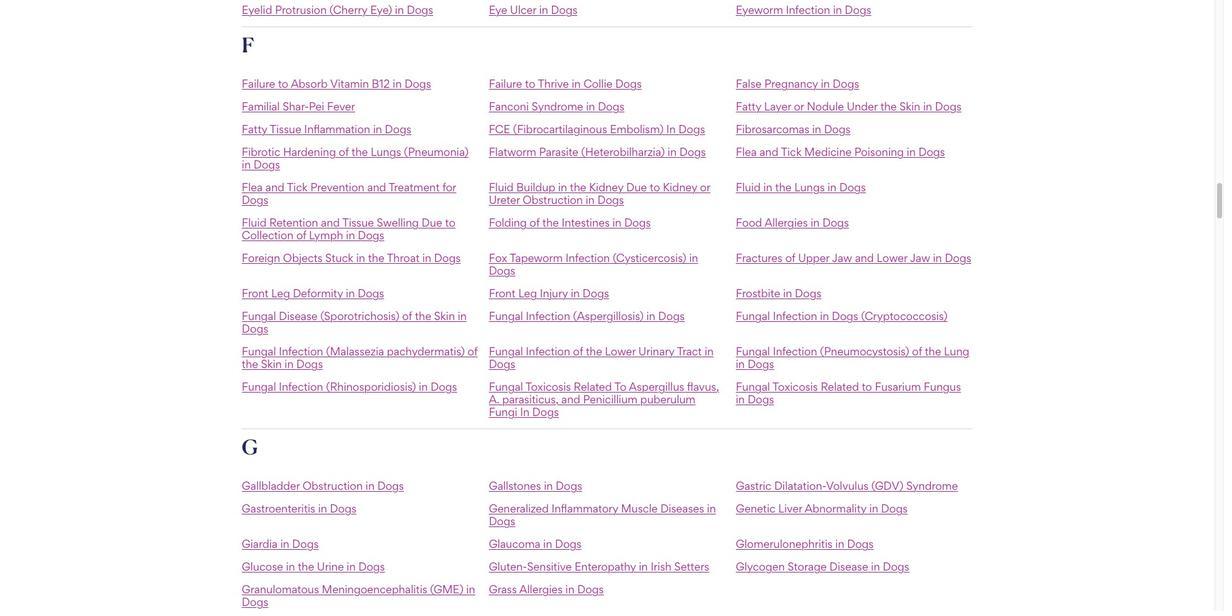Task type: describe. For each thing, give the bounding box(es) containing it.
in inside fungal infection (malassezia pachydermatis) of the skin in dogs
[[285, 357, 294, 371]]

fanconi syndrome in dogs
[[489, 100, 625, 113]]

glucose in the urine in dogs
[[242, 560, 385, 574]]

embolism)
[[610, 122, 664, 136]]

dogs inside fluid retention and tissue swelling due to collection of lymph in dogs
[[358, 229, 384, 242]]

tapeworm
[[510, 251, 563, 265]]

flatworm parasite (heterobilharzia) in dogs
[[489, 145, 706, 158]]

nodule
[[807, 100, 844, 113]]

1 vertical spatial lungs
[[795, 181, 825, 194]]

of inside fungal infection of the lower urinary tract in dogs
[[573, 345, 583, 358]]

parasite
[[539, 145, 579, 158]]

fungal toxicosis related to aspergillus flavus, a. parasiticus, and penicillium puberulum fungi in dogs link
[[489, 380, 719, 419]]

fibrotic hardening of the lungs (pneumonia) in dogs link
[[242, 145, 469, 171]]

ulcer
[[510, 3, 537, 16]]

fce
[[489, 122, 510, 136]]

grass
[[489, 583, 517, 596]]

glaucoma
[[489, 538, 541, 551]]

gastroenteritis in dogs link
[[242, 502, 357, 515]]

fungal for fungal toxicosis related to aspergillus flavus, a. parasiticus, and penicillium puberulum fungi in dogs
[[489, 380, 523, 393]]

to inside fungal toxicosis related to fusarium fungus in dogs
[[862, 380, 872, 393]]

to up 'shar-'
[[278, 77, 288, 90]]

failure for failure to absorb vitamin b12 in dogs
[[242, 77, 275, 90]]

toxicosis for dogs
[[773, 380, 818, 393]]

gastric dilatation-volvulus (gdv) syndrome link
[[736, 479, 958, 493]]

1 vertical spatial obstruction
[[303, 479, 363, 493]]

1 kidney from the left
[[589, 181, 624, 194]]

dogs inside fungal toxicosis related to fusarium fungus in dogs
[[748, 393, 774, 406]]

flea and tick medicine poisoning in dogs
[[736, 145, 945, 158]]

frostbite in dogs link
[[736, 287, 822, 300]]

fluid for fluid retention and tissue swelling due to collection of lymph in dogs
[[242, 216, 267, 229]]

fungus
[[924, 380, 961, 393]]

false pregnancy in dogs link
[[736, 77, 859, 90]]

front for front leg injury in dogs
[[489, 287, 516, 300]]

the inside fungal infection (malassezia pachydermatis) of the skin in dogs
[[242, 357, 258, 371]]

dogs inside fibrotic hardening of the lungs (pneumonia) in dogs
[[254, 158, 280, 171]]

infection for fungal infection of the lower urinary tract in dogs
[[526, 345, 570, 358]]

frostbite in dogs
[[736, 287, 822, 300]]

fungal for fungal infection (rhinosporidiosis) in dogs
[[242, 380, 276, 393]]

fibrotic
[[242, 145, 280, 158]]

1 horizontal spatial disease
[[830, 560, 869, 574]]

glomerulonephritis
[[736, 538, 833, 551]]

fungal for fungal infection in dogs (cryptococcosis)
[[736, 309, 770, 323]]

gluten-sensitive enteropathy in irish setters link
[[489, 560, 709, 574]]

inflammation
[[304, 122, 370, 136]]

to
[[615, 380, 627, 393]]

fluid in the lungs in dogs link
[[736, 181, 866, 194]]

infection for fungal infection (aspergillosis) in dogs
[[526, 309, 570, 323]]

fatty layer or nodule under the skin in dogs link
[[736, 100, 962, 113]]

front leg deformity in dogs
[[242, 287, 384, 300]]

poisoning
[[855, 145, 904, 158]]

fatty for fatty tissue inflammation in dogs
[[242, 122, 267, 136]]

generalized inflammatory muscle diseases in dogs
[[489, 502, 716, 528]]

of inside fluid retention and tissue swelling due to collection of lymph in dogs
[[296, 229, 306, 242]]

2 kidney from the left
[[663, 181, 697, 194]]

(rhinosporidiosis)
[[326, 380, 416, 393]]

related for to
[[821, 380, 859, 393]]

in inside fungal toxicosis related to aspergillus flavus, a. parasiticus, and penicillium puberulum fungi in dogs
[[520, 405, 530, 419]]

gastroenteritis
[[242, 502, 315, 515]]

deformity
[[293, 287, 343, 300]]

grass allergies in dogs
[[489, 583, 604, 596]]

fox tapeworm infection (cysticercosis) in dogs link
[[489, 251, 698, 277]]

ureter
[[489, 193, 520, 206]]

glaucoma in dogs link
[[489, 538, 582, 551]]

irish
[[651, 560, 672, 574]]

familial
[[242, 100, 280, 113]]

buildup
[[517, 181, 556, 194]]

setters
[[675, 560, 709, 574]]

and inside fungal toxicosis related to aspergillus flavus, a. parasiticus, and penicillium puberulum fungi in dogs
[[562, 393, 581, 406]]

the inside fungal infection of the lower urinary tract in dogs
[[586, 345, 602, 358]]

fungal infection of the lower urinary tract in dogs link
[[489, 345, 714, 371]]

(aspergillosis)
[[573, 309, 644, 323]]

fractures of upper jaw and lower jaw in dogs link
[[736, 251, 972, 265]]

treatment
[[389, 181, 440, 194]]

in inside fibrotic hardening of the lungs (pneumonia) in dogs
[[242, 158, 251, 171]]

puberulum
[[641, 393, 696, 406]]

diseases
[[661, 502, 704, 515]]

fungal for fungal infection (pneumocystosis) of the lung in dogs
[[736, 345, 770, 358]]

fungal disease (sporotrichosis) of the skin in dogs link
[[242, 309, 467, 335]]

front for front leg deformity in dogs
[[242, 287, 269, 300]]

(cherry
[[330, 3, 368, 16]]

fungal infection in dogs (cryptococcosis) link
[[736, 309, 948, 323]]

infection for fungal infection (malassezia pachydermatis) of the skin in dogs
[[279, 345, 323, 358]]

parasiticus,
[[502, 393, 559, 406]]

gluten-
[[489, 560, 527, 574]]

vitamin
[[330, 77, 369, 90]]

in inside fungal infection of the lower urinary tract in dogs
[[705, 345, 714, 358]]

gastric
[[736, 479, 772, 493]]

urinary
[[639, 345, 675, 358]]

tissue inside fluid retention and tissue swelling due to collection of lymph in dogs
[[342, 216, 374, 229]]

infection for fungal infection (pneumocystosis) of the lung in dogs
[[773, 345, 817, 358]]

the inside fluid buildup in the kidney due to kidney or ureter obstruction in dogs
[[570, 181, 586, 194]]

to left thrive
[[525, 77, 535, 90]]

fungal toxicosis related to fusarium fungus in dogs link
[[736, 380, 961, 406]]

(gme)
[[430, 583, 464, 596]]

tract
[[677, 345, 702, 358]]

infection for fungal infection (rhinosporidiosis) in dogs
[[279, 380, 323, 393]]

fluid buildup in the kidney due to kidney or ureter obstruction in dogs
[[489, 181, 711, 206]]

stuck
[[325, 251, 354, 265]]

in inside fox tapeworm infection (cysticercosis) in dogs
[[689, 251, 698, 265]]

eye
[[489, 3, 507, 16]]

the inside fibrotic hardening of the lungs (pneumonia) in dogs
[[352, 145, 368, 158]]

false pregnancy in dogs
[[736, 77, 859, 90]]

and down fibrotic
[[266, 181, 285, 194]]

fungal for fungal disease (sporotrichosis) of the skin in dogs
[[242, 309, 276, 323]]

front leg injury in dogs
[[489, 287, 609, 300]]

fungal for fungal infection of the lower urinary tract in dogs
[[489, 345, 523, 358]]

and right upper
[[855, 251, 874, 265]]

genetic liver abnormality in dogs link
[[736, 502, 908, 515]]

lymph
[[309, 229, 343, 242]]

eyelid
[[242, 3, 272, 16]]

f
[[242, 32, 254, 57]]

fluid retention and tissue swelling due to collection of lymph in dogs link
[[242, 216, 456, 242]]

protrusion
[[275, 3, 327, 16]]

fungal for fungal toxicosis related to fusarium fungus in dogs
[[736, 380, 770, 393]]

toxicosis for parasiticus,
[[526, 380, 571, 393]]

failure to absorb vitamin b12 in dogs link
[[242, 77, 431, 90]]

fox
[[489, 251, 507, 265]]

lower inside fungal infection of the lower urinary tract in dogs
[[605, 345, 636, 358]]

(gdv)
[[872, 479, 904, 493]]

pregnancy
[[765, 77, 818, 90]]

dogs inside fungal infection of the lower urinary tract in dogs
[[489, 357, 516, 371]]

layer
[[764, 100, 791, 113]]



Task type: vqa. For each thing, say whether or not it's contained in the screenshot.
(57G)
no



Task type: locate. For each thing, give the bounding box(es) containing it.
fractures
[[736, 251, 783, 265]]

0 vertical spatial disease
[[279, 309, 318, 323]]

toxicosis inside fungal toxicosis related to fusarium fungus in dogs
[[773, 380, 818, 393]]

allergies for grass
[[520, 583, 563, 596]]

failure up familial
[[242, 77, 275, 90]]

(malassezia
[[326, 345, 384, 358]]

1 horizontal spatial obstruction
[[523, 193, 583, 206]]

0 horizontal spatial fluid
[[242, 216, 267, 229]]

of up objects
[[296, 229, 306, 242]]

related
[[574, 380, 612, 393], [821, 380, 859, 393]]

1 horizontal spatial related
[[821, 380, 859, 393]]

2 leg from the left
[[518, 287, 537, 300]]

1 horizontal spatial toxicosis
[[773, 380, 818, 393]]

0 vertical spatial allergies
[[765, 216, 808, 229]]

in inside granulomatous meningoencephalitis (gme) in dogs
[[466, 583, 475, 596]]

intestines
[[562, 216, 610, 229]]

1 horizontal spatial fatty
[[736, 100, 762, 113]]

due inside fluid retention and tissue swelling due to collection of lymph in dogs
[[422, 216, 442, 229]]

grass allergies in dogs link
[[489, 583, 604, 596]]

giardia in dogs link
[[242, 538, 319, 551]]

of down fungal infection (aspergillosis) in dogs
[[573, 345, 583, 358]]

tissue down 'shar-'
[[270, 122, 301, 136]]

skin inside fungal infection (malassezia pachydermatis) of the skin in dogs
[[261, 357, 282, 371]]

of inside fungal infection (pneumocystosis) of the lung in dogs
[[912, 345, 922, 358]]

tissue down flea and tick prevention and treatment for dogs
[[342, 216, 374, 229]]

medicine
[[805, 145, 852, 158]]

of up pachydermatis)
[[402, 309, 412, 323]]

0 horizontal spatial kidney
[[589, 181, 624, 194]]

due down '(heterobilharzia)'
[[626, 181, 647, 194]]

abnormality
[[805, 502, 867, 515]]

syndrome up '(fibrocartilaginous' on the top left of page
[[532, 100, 584, 113]]

tick up retention
[[287, 181, 308, 194]]

1 vertical spatial skin
[[434, 309, 455, 323]]

fatty for fatty layer or nodule under the skin in dogs
[[736, 100, 762, 113]]

glycogen storage disease in dogs
[[736, 560, 910, 574]]

b12
[[372, 77, 390, 90]]

fungal inside fungal infection (malassezia pachydermatis) of the skin in dogs
[[242, 345, 276, 358]]

fungal infection (pneumocystosis) of the lung in dogs link
[[736, 345, 970, 371]]

gallbladder obstruction in dogs link
[[242, 479, 404, 493]]

leg left deformity at the top left of the page
[[271, 287, 290, 300]]

aspergillus
[[629, 380, 685, 393]]

0 horizontal spatial syndrome
[[532, 100, 584, 113]]

of inside fibrotic hardening of the lungs (pneumonia) in dogs
[[339, 145, 349, 158]]

flea for flea and tick medicine poisoning in dogs
[[736, 145, 757, 158]]

toxicosis inside fungal toxicosis related to aspergillus flavus, a. parasiticus, and penicillium puberulum fungi in dogs
[[526, 380, 571, 393]]

of right folding
[[530, 216, 540, 229]]

related inside fungal toxicosis related to fusarium fungus in dogs
[[821, 380, 859, 393]]

obstruction up gastroenteritis in dogs link
[[303, 479, 363, 493]]

pachydermatis)
[[387, 345, 465, 358]]

in right embolism)
[[667, 122, 676, 136]]

(cysticercosis)
[[613, 251, 687, 265]]

1 leg from the left
[[271, 287, 290, 300]]

of inside fungal disease (sporotrichosis) of the skin in dogs
[[402, 309, 412, 323]]

fce (fibrocartilaginous embolism) in dogs link
[[489, 122, 705, 136]]

fungal inside fungal toxicosis related to fusarium fungus in dogs
[[736, 380, 770, 393]]

0 horizontal spatial due
[[422, 216, 442, 229]]

due for kidney
[[626, 181, 647, 194]]

1 failure from the left
[[242, 77, 275, 90]]

and left penicillium
[[562, 393, 581, 406]]

1 vertical spatial syndrome
[[907, 479, 958, 493]]

of down (cryptococcosis)
[[912, 345, 922, 358]]

failure to thrive in collie dogs
[[489, 77, 642, 90]]

fatty layer or nodule under the skin in dogs
[[736, 100, 962, 113]]

gluten-sensitive enteropathy in irish setters
[[489, 560, 709, 574]]

jaw up (cryptococcosis)
[[910, 251, 931, 265]]

1 horizontal spatial in
[[667, 122, 676, 136]]

(fibrocartilaginous
[[513, 122, 607, 136]]

fluid up foreign
[[242, 216, 267, 229]]

fractures of upper jaw and lower jaw in dogs
[[736, 251, 972, 265]]

collie
[[584, 77, 613, 90]]

1 horizontal spatial lower
[[877, 251, 908, 265]]

glucose in the urine in dogs link
[[242, 560, 385, 574]]

fluid inside fluid retention and tissue swelling due to collection of lymph in dogs
[[242, 216, 267, 229]]

0 vertical spatial syndrome
[[532, 100, 584, 113]]

infection for eyeworm infection in dogs
[[786, 3, 831, 16]]

0 vertical spatial due
[[626, 181, 647, 194]]

fatty down familial
[[242, 122, 267, 136]]

dogs inside granulomatous meningoencephalitis (gme) in dogs
[[242, 596, 268, 609]]

0 horizontal spatial obstruction
[[303, 479, 363, 493]]

fungal infection in dogs (cryptococcosis)
[[736, 309, 948, 323]]

flea down fibrosarcomas
[[736, 145, 757, 158]]

obstruction inside fluid buildup in the kidney due to kidney or ureter obstruction in dogs
[[523, 193, 583, 206]]

1 horizontal spatial tissue
[[342, 216, 374, 229]]

related down fungal infection (pneumocystosis) of the lung in dogs link
[[821, 380, 859, 393]]

0 vertical spatial or
[[794, 100, 804, 113]]

disease
[[279, 309, 318, 323], [830, 560, 869, 574]]

(sporotrichosis)
[[320, 309, 399, 323]]

2 vertical spatial skin
[[261, 357, 282, 371]]

tick for medicine
[[781, 145, 802, 158]]

0 horizontal spatial jaw
[[832, 251, 852, 265]]

0 horizontal spatial flea
[[242, 181, 263, 194]]

fungal toxicosis related to aspergillus flavus, a. parasiticus, and penicillium puberulum fungi in dogs
[[489, 380, 719, 419]]

front down fox
[[489, 287, 516, 300]]

tissue
[[270, 122, 301, 136], [342, 216, 374, 229]]

front
[[242, 287, 269, 300], [489, 287, 516, 300]]

0 horizontal spatial tissue
[[270, 122, 301, 136]]

failure for failure to thrive in collie dogs
[[489, 77, 522, 90]]

kidney
[[589, 181, 624, 194], [663, 181, 697, 194]]

2 related from the left
[[821, 380, 859, 393]]

fatty down false
[[736, 100, 762, 113]]

1 horizontal spatial flea
[[736, 145, 757, 158]]

skin for under
[[900, 100, 921, 113]]

2 horizontal spatial fluid
[[736, 181, 761, 194]]

leg for deformity
[[271, 287, 290, 300]]

folding
[[489, 216, 527, 229]]

eyelid protrusion (cherry eye) in dogs link
[[242, 3, 433, 16]]

thrive
[[538, 77, 569, 90]]

related inside fungal toxicosis related to aspergillus flavus, a. parasiticus, and penicillium puberulum fungi in dogs
[[574, 380, 612, 393]]

0 horizontal spatial tick
[[287, 181, 308, 194]]

fungal for fungal infection (aspergillosis) in dogs
[[489, 309, 523, 323]]

1 horizontal spatial front
[[489, 287, 516, 300]]

related for to
[[574, 380, 612, 393]]

due for swelling
[[422, 216, 442, 229]]

0 vertical spatial fatty
[[736, 100, 762, 113]]

0 horizontal spatial front
[[242, 287, 269, 300]]

fibrosarcomas
[[736, 122, 810, 136]]

1 vertical spatial fatty
[[242, 122, 267, 136]]

0 horizontal spatial leg
[[271, 287, 290, 300]]

tick down fibrosarcomas in dogs
[[781, 145, 802, 158]]

fungi
[[489, 405, 517, 419]]

0 vertical spatial flea
[[736, 145, 757, 158]]

familial shar-pei fever link
[[242, 100, 355, 113]]

1 horizontal spatial fluid
[[489, 181, 514, 194]]

0 vertical spatial lungs
[[371, 145, 401, 158]]

1 vertical spatial or
[[700, 181, 711, 194]]

allergies down sensitive
[[520, 583, 563, 596]]

and down 'flea and tick prevention and treatment for dogs' link
[[321, 216, 340, 229]]

dogs inside the generalized inflammatory muscle diseases in dogs
[[489, 515, 516, 528]]

due
[[626, 181, 647, 194], [422, 216, 442, 229]]

in inside fluid retention and tissue swelling due to collection of lymph in dogs
[[346, 229, 355, 242]]

absorb
[[291, 77, 328, 90]]

dogs inside fungal infection (malassezia pachydermatis) of the skin in dogs
[[296, 357, 323, 371]]

dogs inside fluid buildup in the kidney due to kidney or ureter obstruction in dogs
[[598, 193, 624, 206]]

leg left the injury
[[518, 287, 537, 300]]

0 vertical spatial obstruction
[[523, 193, 583, 206]]

skin for of
[[261, 357, 282, 371]]

food
[[736, 216, 762, 229]]

toxicosis
[[526, 380, 571, 393], [773, 380, 818, 393]]

1 toxicosis from the left
[[526, 380, 571, 393]]

in inside fungal toxicosis related to fusarium fungus in dogs
[[736, 393, 745, 406]]

leg for injury
[[518, 287, 537, 300]]

under
[[847, 100, 878, 113]]

fungal infection (aspergillosis) in dogs
[[489, 309, 685, 323]]

1 horizontal spatial skin
[[434, 309, 455, 323]]

(pneumonia)
[[404, 145, 469, 158]]

shar-
[[283, 100, 309, 113]]

front down foreign
[[242, 287, 269, 300]]

0 horizontal spatial fatty
[[242, 122, 267, 136]]

1 horizontal spatial due
[[626, 181, 647, 194]]

in inside fungal infection (pneumocystosis) of the lung in dogs
[[736, 357, 745, 371]]

of left upper
[[786, 251, 796, 265]]

fanconi
[[489, 100, 529, 113]]

gastric dilatation-volvulus (gdv) syndrome
[[736, 479, 958, 493]]

to down the for
[[445, 216, 456, 229]]

fluid for fluid buildup in the kidney due to kidney or ureter obstruction in dogs
[[489, 181, 514, 194]]

0 vertical spatial in
[[667, 122, 676, 136]]

hardening
[[283, 145, 336, 158]]

jaw right upper
[[832, 251, 852, 265]]

of
[[339, 145, 349, 158], [530, 216, 540, 229], [296, 229, 306, 242], [786, 251, 796, 265], [402, 309, 412, 323], [468, 345, 478, 358], [573, 345, 583, 358], [912, 345, 922, 358]]

1 horizontal spatial or
[[794, 100, 804, 113]]

1 vertical spatial allergies
[[520, 583, 563, 596]]

1 related from the left
[[574, 380, 612, 393]]

fluid inside fluid buildup in the kidney due to kidney or ureter obstruction in dogs
[[489, 181, 514, 194]]

in inside fungal disease (sporotrichosis) of the skin in dogs
[[458, 309, 467, 323]]

in right fungi
[[520, 405, 530, 419]]

0 horizontal spatial lungs
[[371, 145, 401, 158]]

lower up 'to'
[[605, 345, 636, 358]]

0 horizontal spatial lower
[[605, 345, 636, 358]]

1 horizontal spatial syndrome
[[907, 479, 958, 493]]

1 vertical spatial flea
[[242, 181, 263, 194]]

liver
[[779, 502, 802, 515]]

fce (fibrocartilaginous embolism) in dogs
[[489, 122, 705, 136]]

infection inside fungal infection (pneumocystosis) of the lung in dogs
[[773, 345, 817, 358]]

and
[[760, 145, 779, 158], [266, 181, 285, 194], [367, 181, 386, 194], [321, 216, 340, 229], [855, 251, 874, 265], [562, 393, 581, 406]]

dogs inside fungal disease (sporotrichosis) of the skin in dogs
[[242, 322, 268, 335]]

0 horizontal spatial disease
[[279, 309, 318, 323]]

lungs up treatment
[[371, 145, 401, 158]]

1 horizontal spatial lungs
[[795, 181, 825, 194]]

0 horizontal spatial in
[[520, 405, 530, 419]]

to left fusarium
[[862, 380, 872, 393]]

0 horizontal spatial related
[[574, 380, 612, 393]]

fluid left buildup
[[489, 181, 514, 194]]

eyeworm
[[736, 3, 783, 16]]

1 vertical spatial lower
[[605, 345, 636, 358]]

1 vertical spatial disease
[[830, 560, 869, 574]]

fatty tissue inflammation in dogs link
[[242, 122, 412, 136]]

(pneumocystosis)
[[820, 345, 910, 358]]

to inside fluid buildup in the kidney due to kidney or ureter obstruction in dogs
[[650, 181, 660, 194]]

due right swelling
[[422, 216, 442, 229]]

fibrotic hardening of the lungs (pneumonia) in dogs
[[242, 145, 469, 171]]

skin inside fungal disease (sporotrichosis) of the skin in dogs
[[434, 309, 455, 323]]

glycogen storage disease in dogs link
[[736, 560, 910, 574]]

0 vertical spatial skin
[[900, 100, 921, 113]]

the inside fungal infection (pneumocystosis) of the lung in dogs
[[925, 345, 942, 358]]

the inside fungal disease (sporotrichosis) of the skin in dogs
[[415, 309, 431, 323]]

failure up fanconi
[[489, 77, 522, 90]]

and inside fluid retention and tissue swelling due to collection of lymph in dogs
[[321, 216, 340, 229]]

fibrosarcomas in dogs
[[736, 122, 851, 136]]

fungal inside fungal infection (pneumocystosis) of the lung in dogs
[[736, 345, 770, 358]]

fluid up food
[[736, 181, 761, 194]]

0 horizontal spatial allergies
[[520, 583, 563, 596]]

infection inside fungal infection of the lower urinary tract in dogs
[[526, 345, 570, 358]]

or inside fluid buildup in the kidney due to kidney or ureter obstruction in dogs
[[700, 181, 711, 194]]

generalized inflammatory muscle diseases in dogs link
[[489, 502, 716, 528]]

0 horizontal spatial or
[[700, 181, 711, 194]]

2 toxicosis from the left
[[773, 380, 818, 393]]

infection for fungal infection in dogs (cryptococcosis)
[[773, 309, 817, 323]]

2 front from the left
[[489, 287, 516, 300]]

to inside fluid retention and tissue swelling due to collection of lymph in dogs
[[445, 216, 456, 229]]

2 horizontal spatial skin
[[900, 100, 921, 113]]

1 horizontal spatial allergies
[[765, 216, 808, 229]]

1 jaw from the left
[[832, 251, 852, 265]]

allergies right food
[[765, 216, 808, 229]]

of right pachydermatis)
[[468, 345, 478, 358]]

allergies for food
[[765, 216, 808, 229]]

0 horizontal spatial failure
[[242, 77, 275, 90]]

0 horizontal spatial skin
[[261, 357, 282, 371]]

flea and tick medicine poisoning in dogs link
[[736, 145, 945, 158]]

disease down 'front leg deformity in dogs'
[[279, 309, 318, 323]]

fungal inside fungal disease (sporotrichosis) of the skin in dogs
[[242, 309, 276, 323]]

fluid in the lungs in dogs
[[736, 181, 866, 194]]

1 front from the left
[[242, 287, 269, 300]]

due inside fluid buildup in the kidney due to kidney or ureter obstruction in dogs
[[626, 181, 647, 194]]

disease right storage
[[830, 560, 869, 574]]

eyeworm infection in dogs link
[[736, 3, 872, 16]]

of inside fungal infection (malassezia pachydermatis) of the skin in dogs
[[468, 345, 478, 358]]

flea down fibrotic
[[242, 181, 263, 194]]

1 vertical spatial in
[[520, 405, 530, 419]]

0 horizontal spatial toxicosis
[[526, 380, 571, 393]]

fungal infection (rhinosporidiosis) in dogs
[[242, 380, 457, 393]]

0 vertical spatial tissue
[[270, 122, 301, 136]]

tick inside flea and tick prevention and treatment for dogs
[[287, 181, 308, 194]]

1 horizontal spatial tick
[[781, 145, 802, 158]]

in
[[395, 3, 404, 16], [539, 3, 548, 16], [833, 3, 842, 16], [393, 77, 402, 90], [572, 77, 581, 90], [821, 77, 830, 90], [586, 100, 595, 113], [923, 100, 932, 113], [373, 122, 382, 136], [813, 122, 821, 136], [668, 145, 677, 158], [907, 145, 916, 158], [242, 158, 251, 171], [558, 181, 567, 194], [764, 181, 773, 194], [828, 181, 837, 194], [586, 193, 595, 206], [613, 216, 622, 229], [811, 216, 820, 229], [346, 229, 355, 242], [356, 251, 365, 265], [422, 251, 431, 265], [689, 251, 698, 265], [933, 251, 942, 265], [346, 287, 355, 300], [571, 287, 580, 300], [783, 287, 792, 300], [458, 309, 467, 323], [647, 309, 656, 323], [820, 309, 829, 323], [705, 345, 714, 358], [285, 357, 294, 371], [736, 357, 745, 371], [419, 380, 428, 393], [736, 393, 745, 406], [366, 479, 375, 493], [544, 479, 553, 493], [318, 502, 327, 515], [707, 502, 716, 515], [870, 502, 879, 515], [280, 538, 289, 551], [543, 538, 552, 551], [836, 538, 845, 551], [286, 560, 295, 574], [347, 560, 356, 574], [639, 560, 648, 574], [871, 560, 880, 574], [466, 583, 475, 596], [566, 583, 575, 596]]

syndrome right (gdv)
[[907, 479, 958, 493]]

obstruction up folding of the intestines in dogs
[[523, 193, 583, 206]]

dogs inside fungal toxicosis related to aspergillus flavus, a. parasiticus, and penicillium puberulum fungi in dogs
[[533, 405, 559, 419]]

fungal for fungal infection (malassezia pachydermatis) of the skin in dogs
[[242, 345, 276, 358]]

infection inside fox tapeworm infection (cysticercosis) in dogs
[[566, 251, 610, 265]]

fungal inside fungal infection of the lower urinary tract in dogs
[[489, 345, 523, 358]]

1 vertical spatial due
[[422, 216, 442, 229]]

0 vertical spatial tick
[[781, 145, 802, 158]]

infection inside fungal infection (malassezia pachydermatis) of the skin in dogs
[[279, 345, 323, 358]]

fungal inside fungal toxicosis related to aspergillus flavus, a. parasiticus, and penicillium puberulum fungi in dogs
[[489, 380, 523, 393]]

injury
[[540, 287, 568, 300]]

1 vertical spatial tick
[[287, 181, 308, 194]]

lower up (cryptococcosis)
[[877, 251, 908, 265]]

dogs inside fungal infection (pneumocystosis) of the lung in dogs
[[748, 357, 774, 371]]

gallstones
[[489, 479, 541, 493]]

dogs inside flea and tick prevention and treatment for dogs
[[242, 193, 268, 206]]

lungs inside fibrotic hardening of the lungs (pneumonia) in dogs
[[371, 145, 401, 158]]

2 failure from the left
[[489, 77, 522, 90]]

1 horizontal spatial kidney
[[663, 181, 697, 194]]

1 horizontal spatial jaw
[[910, 251, 931, 265]]

lungs up food allergies in dogs
[[795, 181, 825, 194]]

related left 'to'
[[574, 380, 612, 393]]

in inside the generalized inflammatory muscle diseases in dogs
[[707, 502, 716, 515]]

flatworm parasite (heterobilharzia) in dogs link
[[489, 145, 706, 158]]

storage
[[788, 560, 827, 574]]

1 vertical spatial tissue
[[342, 216, 374, 229]]

2 jaw from the left
[[910, 251, 931, 265]]

fluid for fluid in the lungs in dogs
[[736, 181, 761, 194]]

to down '(heterobilharzia)'
[[650, 181, 660, 194]]

flea and tick prevention and treatment for dogs link
[[242, 181, 456, 206]]

fluid retention and tissue swelling due to collection of lymph in dogs
[[242, 216, 456, 242]]

granulomatous meningoencephalitis (gme) in dogs link
[[242, 583, 475, 609]]

dogs inside fox tapeworm infection (cysticercosis) in dogs
[[489, 264, 516, 277]]

of down 'inflammation'
[[339, 145, 349, 158]]

tick for prevention
[[287, 181, 308, 194]]

fox tapeworm infection (cysticercosis) in dogs
[[489, 251, 698, 277]]

fluid
[[489, 181, 514, 194], [736, 181, 761, 194], [242, 216, 267, 229]]

flea inside flea and tick prevention and treatment for dogs
[[242, 181, 263, 194]]

fungal infection of the lower urinary tract in dogs
[[489, 345, 714, 371]]

and down fibrotic hardening of the lungs (pneumonia) in dogs link
[[367, 181, 386, 194]]

1 horizontal spatial failure
[[489, 77, 522, 90]]

and down fibrosarcomas
[[760, 145, 779, 158]]

or
[[794, 100, 804, 113], [700, 181, 711, 194]]

flea for flea and tick prevention and treatment for dogs
[[242, 181, 263, 194]]

disease inside fungal disease (sporotrichosis) of the skin in dogs
[[279, 309, 318, 323]]

prevention
[[310, 181, 365, 194]]

glycogen
[[736, 560, 785, 574]]

0 vertical spatial lower
[[877, 251, 908, 265]]

folding of the intestines in dogs link
[[489, 216, 651, 229]]

inflammatory
[[552, 502, 618, 515]]

upper
[[798, 251, 830, 265]]

(cryptococcosis)
[[861, 309, 948, 323]]

1 horizontal spatial leg
[[518, 287, 537, 300]]

collection
[[242, 229, 294, 242]]

syndrome
[[532, 100, 584, 113], [907, 479, 958, 493]]



